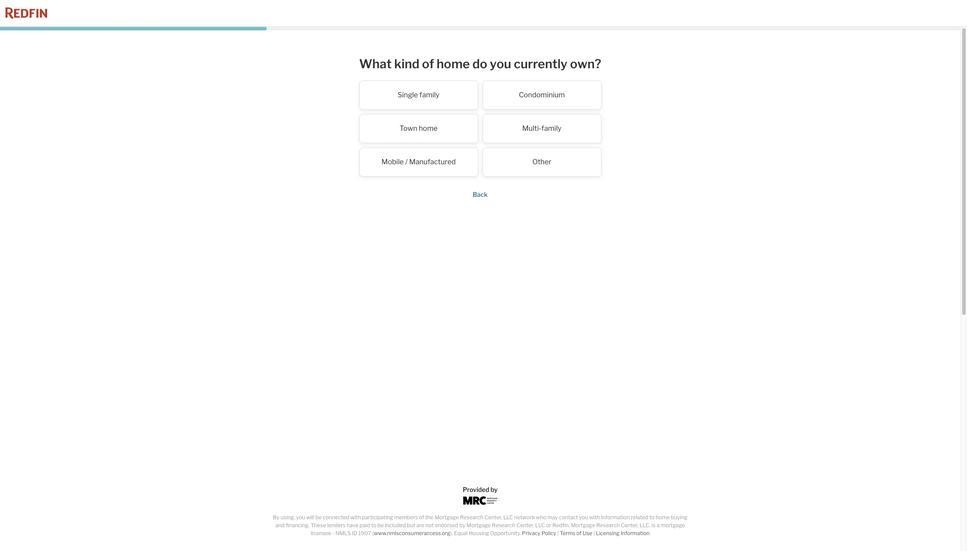 Task type: locate. For each thing, give the bounding box(es) containing it.
home right town
[[419, 124, 438, 132]]

or
[[547, 522, 552, 529]]

home up a
[[656, 514, 670, 521]]

nmls
[[336, 530, 351, 537]]

center, down network
[[517, 522, 535, 529]]

terms of use link
[[560, 530, 593, 537]]

0 horizontal spatial with
[[351, 514, 361, 521]]

family for single family
[[420, 91, 440, 99]]

mortgage up "use"
[[571, 522, 596, 529]]

center,
[[485, 514, 503, 521], [517, 522, 535, 529], [621, 522, 639, 529]]

you
[[490, 56, 512, 71], [296, 514, 305, 521], [580, 514, 589, 521]]

by inside by using, you will be connected with participating members of the mortgage research center, llc network who may contact you with information related to home buying and financing. these lenders have paid to be included but are not endorsed by mortgage research center, llc or redfin. mortgage research center, llc. is a mortgage licensee - nmls id 1907 (
[[460, 522, 466, 529]]

home
[[437, 56, 470, 71], [419, 124, 438, 132], [656, 514, 670, 521]]

redfin.
[[553, 522, 570, 529]]

1 vertical spatial be
[[378, 522, 384, 529]]

privacy
[[522, 530, 541, 537]]

1 vertical spatial to
[[372, 522, 377, 529]]

be
[[316, 514, 322, 521], [378, 522, 384, 529]]

llc.
[[640, 522, 651, 529]]

licensee
[[311, 530, 331, 537]]

|
[[558, 530, 559, 537], [594, 530, 595, 537]]

mortgage up endorsed
[[435, 514, 459, 521]]

0 horizontal spatial center,
[[485, 514, 503, 521]]

these
[[311, 522, 326, 529]]

currently own?
[[514, 56, 602, 71]]

www.nmlsconsumeraccess.org
[[374, 530, 451, 537]]

center, up information
[[621, 522, 639, 529]]

not
[[426, 522, 434, 529]]

to up (
[[372, 522, 377, 529]]

1 vertical spatial by
[[460, 522, 466, 529]]

by up mortgage research center image
[[491, 486, 498, 494]]

0 horizontal spatial by
[[460, 522, 466, 529]]

llc up opportunity.
[[504, 514, 514, 521]]

2 horizontal spatial research
[[597, 522, 620, 529]]

research up licensing
[[597, 522, 620, 529]]

1 horizontal spatial you
[[490, 56, 512, 71]]

0 vertical spatial family
[[420, 91, 440, 99]]

mortgage up 'housing'
[[467, 522, 491, 529]]

home left do
[[437, 56, 470, 71]]

with up have
[[351, 514, 361, 521]]

family down condominium
[[542, 124, 562, 132]]

be up the these
[[316, 514, 322, 521]]

1 vertical spatial llc
[[536, 522, 545, 529]]

included
[[385, 522, 406, 529]]

lenders
[[327, 522, 346, 529]]

terms
[[560, 530, 576, 537]]

1 horizontal spatial to
[[650, 514, 655, 521]]

0 horizontal spatial mortgage
[[435, 514, 459, 521]]

of right kind
[[422, 56, 434, 71]]

to
[[650, 514, 655, 521], [372, 522, 377, 529]]

mortgage
[[435, 514, 459, 521], [467, 522, 491, 529], [571, 522, 596, 529]]

research up 'housing'
[[460, 514, 484, 521]]

home inside by using, you will be connected with participating members of the mortgage research center, llc network who may contact you with information related to home buying and financing. these lenders have paid to be included but are not endorsed by mortgage research center, llc or redfin. mortgage research center, llc. is a mortgage licensee - nmls id 1907 (
[[656, 514, 670, 521]]

1 vertical spatial family
[[542, 124, 562, 132]]

mobile / manufactured
[[382, 158, 456, 166]]

information
[[602, 514, 630, 521]]

0 vertical spatial be
[[316, 514, 322, 521]]

family right single
[[420, 91, 440, 99]]

0 horizontal spatial |
[[558, 530, 559, 537]]

2 vertical spatial home
[[656, 514, 670, 521]]

will
[[307, 514, 315, 521]]

home inside option group
[[419, 124, 438, 132]]

use
[[583, 530, 593, 537]]

town home
[[400, 124, 438, 132]]

| right "use"
[[594, 530, 595, 537]]

be down participating
[[378, 522, 384, 529]]

1 horizontal spatial family
[[542, 124, 562, 132]]

of left the
[[419, 514, 425, 521]]

you right contact
[[580, 514, 589, 521]]

0 vertical spatial to
[[650, 514, 655, 521]]

0 horizontal spatial to
[[372, 522, 377, 529]]

provided by
[[463, 486, 498, 494]]

research up opportunity.
[[492, 522, 516, 529]]

mortgage research center image
[[463, 497, 498, 505]]

policy
[[542, 530, 557, 537]]

single family
[[398, 91, 440, 99]]

id
[[352, 530, 358, 537]]

1 horizontal spatial research
[[492, 522, 516, 529]]

family
[[420, 91, 440, 99], [542, 124, 562, 132]]

2 vertical spatial of
[[577, 530, 582, 537]]

you right do
[[490, 56, 512, 71]]

0 vertical spatial llc
[[504, 514, 514, 521]]

financing.
[[286, 522, 310, 529]]

of left "use"
[[577, 530, 582, 537]]

1 horizontal spatial with
[[590, 514, 600, 521]]

with up "use"
[[590, 514, 600, 521]]

of
[[422, 56, 434, 71], [419, 514, 425, 521], [577, 530, 582, 537]]

1 horizontal spatial by
[[491, 486, 498, 494]]

1 vertical spatial home
[[419, 124, 438, 132]]

privacy policy link
[[522, 530, 557, 537]]

with
[[351, 514, 361, 521], [590, 514, 600, 521]]

single
[[398, 91, 418, 99]]

1 horizontal spatial |
[[594, 530, 595, 537]]

of inside by using, you will be connected with participating members of the mortgage research center, llc network who may contact you with information related to home buying and financing. these lenders have paid to be included but are not endorsed by mortgage research center, llc or redfin. mortgage research center, llc. is a mortgage licensee - nmls id 1907 (
[[419, 514, 425, 521]]

0 horizontal spatial llc
[[504, 514, 514, 521]]

1 vertical spatial of
[[419, 514, 425, 521]]

mobile
[[382, 158, 404, 166]]

kind
[[395, 56, 420, 71]]

0 horizontal spatial family
[[420, 91, 440, 99]]

llc
[[504, 514, 514, 521], [536, 522, 545, 529]]

who
[[536, 514, 547, 521]]

0 horizontal spatial be
[[316, 514, 322, 521]]

by
[[491, 486, 498, 494], [460, 522, 466, 529]]

by
[[273, 514, 280, 521]]

by up equal at the bottom of page
[[460, 522, 466, 529]]

is
[[652, 522, 656, 529]]

information
[[621, 530, 650, 537]]

1 horizontal spatial be
[[378, 522, 384, 529]]

| down redfin.
[[558, 530, 559, 537]]

you up 'financing.'
[[296, 514, 305, 521]]

center, up opportunity.
[[485, 514, 503, 521]]

-
[[333, 530, 335, 537]]

2 with from the left
[[590, 514, 600, 521]]

manufactured
[[410, 158, 456, 166]]

llc up the privacy policy link
[[536, 522, 545, 529]]

to up is
[[650, 514, 655, 521]]

research
[[460, 514, 484, 521], [492, 522, 516, 529], [597, 522, 620, 529]]

have
[[347, 522, 359, 529]]



Task type: describe. For each thing, give the bounding box(es) containing it.
0 vertical spatial by
[[491, 486, 498, 494]]

).
[[451, 530, 453, 537]]

of for housing
[[577, 530, 582, 537]]

2 horizontal spatial center,
[[621, 522, 639, 529]]

a
[[657, 522, 660, 529]]

network
[[515, 514, 535, 521]]

2 horizontal spatial you
[[580, 514, 589, 521]]

participating
[[362, 514, 394, 521]]

what
[[359, 56, 392, 71]]

0 horizontal spatial you
[[296, 514, 305, 521]]

2 | from the left
[[594, 530, 595, 537]]

1 | from the left
[[558, 530, 559, 537]]

0 vertical spatial of
[[422, 56, 434, 71]]

contact
[[560, 514, 579, 521]]

by using, you will be connected with participating members of the mortgage research center, llc network who may contact you with information related to home buying and financing. these lenders have paid to be included but are not endorsed by mortgage research center, llc or redfin. mortgage research center, llc. is a mortgage licensee - nmls id 1907 (
[[273, 514, 688, 537]]

back
[[473, 191, 488, 198]]

0 vertical spatial home
[[437, 56, 470, 71]]

mortgage
[[661, 522, 686, 529]]

/
[[406, 158, 408, 166]]

provided
[[463, 486, 490, 494]]

(
[[373, 530, 374, 537]]

but
[[407, 522, 416, 529]]

may
[[548, 514, 558, 521]]

are
[[417, 522, 425, 529]]

multi-family
[[523, 124, 562, 132]]

related
[[631, 514, 649, 521]]

family for multi-family
[[542, 124, 562, 132]]

0 horizontal spatial research
[[460, 514, 484, 521]]

what kind of home do you currently own? option group
[[304, 80, 657, 181]]

buying
[[672, 514, 688, 521]]

and
[[276, 522, 285, 529]]

of for will
[[419, 514, 425, 521]]

equal
[[454, 530, 468, 537]]

multi-
[[523, 124, 542, 132]]

1 horizontal spatial center,
[[517, 522, 535, 529]]

1 with from the left
[[351, 514, 361, 521]]

paid
[[360, 522, 370, 529]]

town
[[400, 124, 418, 132]]

housing
[[469, 530, 490, 537]]

licensing information link
[[596, 530, 650, 537]]

condominium
[[519, 91, 565, 99]]

opportunity.
[[491, 530, 521, 537]]

connected
[[323, 514, 349, 521]]

1907
[[359, 530, 372, 537]]

licensing
[[596, 530, 620, 537]]

1 horizontal spatial mortgage
[[467, 522, 491, 529]]

1 horizontal spatial llc
[[536, 522, 545, 529]]

www.nmlsconsumeraccess.org link
[[374, 530, 451, 537]]

other
[[533, 158, 552, 166]]

do
[[473, 56, 488, 71]]

endorsed
[[435, 522, 459, 529]]

using,
[[281, 514, 295, 521]]

what kind of home do you currently own?
[[359, 56, 602, 71]]

the
[[426, 514, 434, 521]]

members
[[395, 514, 418, 521]]

www.nmlsconsumeraccess.org ). equal housing opportunity. privacy policy | terms of use | licensing information
[[374, 530, 650, 537]]

back button
[[473, 191, 488, 198]]

2 horizontal spatial mortgage
[[571, 522, 596, 529]]



Task type: vqa. For each thing, say whether or not it's contained in the screenshot.
$1,989,888 baths
no



